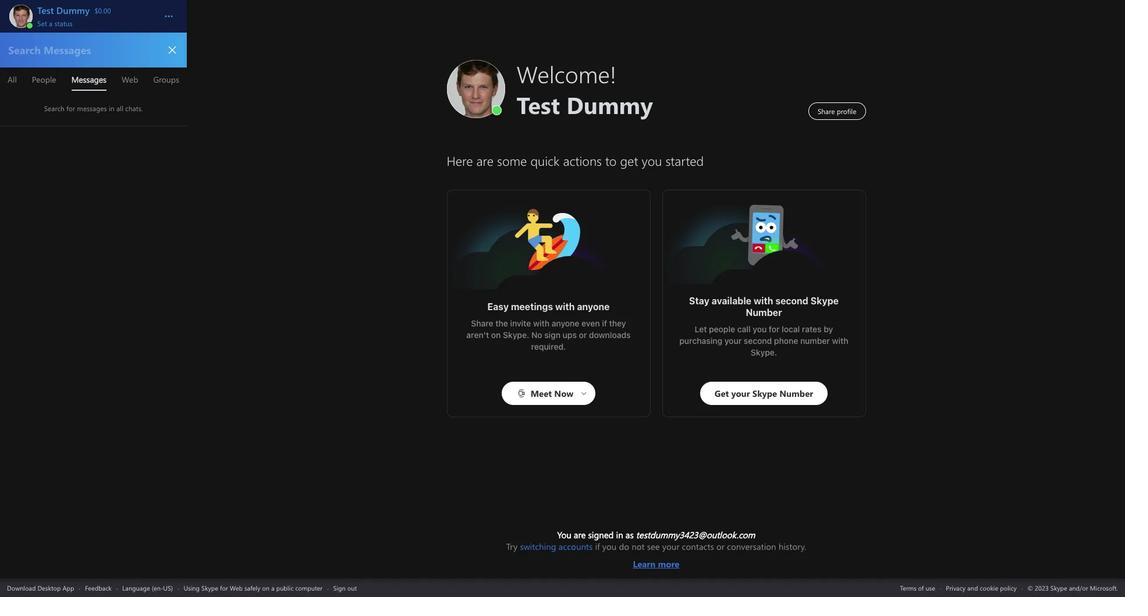 Task type: vqa. For each thing, say whether or not it's contained in the screenshot.
HOW related to How do I bake a cake?
no



Task type: locate. For each thing, give the bounding box(es) containing it.
sign
[[545, 330, 561, 340]]

1 horizontal spatial your
[[725, 336, 742, 346]]

you
[[557, 529, 572, 541]]

Search Messages text field
[[7, 43, 157, 58]]

1 vertical spatial or
[[717, 541, 725, 553]]

switching accounts link
[[520, 541, 593, 553]]

language (en-us) link
[[122, 584, 173, 592]]

call
[[738, 324, 751, 334]]

0 vertical spatial you
[[753, 324, 767, 334]]

or
[[579, 330, 587, 340], [717, 541, 725, 553]]

rates
[[802, 324, 822, 334]]

app
[[63, 584, 74, 592]]

1 vertical spatial you
[[603, 541, 617, 553]]

as
[[626, 529, 634, 541]]

0 horizontal spatial second
[[744, 336, 772, 346]]

0 vertical spatial second
[[776, 296, 809, 306]]

of
[[919, 584, 924, 592]]

by
[[824, 324, 833, 334]]

skype inside stay available with second skype number
[[811, 296, 839, 306]]

or inside "try switching accounts if you do not see your contacts or conversation history. learn more"
[[717, 541, 725, 553]]

1 horizontal spatial you
[[753, 324, 767, 334]]

skype. down phone
[[751, 348, 777, 358]]

for
[[769, 324, 780, 334], [220, 584, 228, 592]]

second
[[776, 296, 809, 306], [744, 336, 772, 346]]

0 vertical spatial your
[[725, 336, 742, 346]]

1 vertical spatial on
[[262, 584, 270, 592]]

skype.
[[503, 330, 529, 340], [751, 348, 777, 358]]

using
[[184, 584, 200, 592]]

language (en-us)
[[122, 584, 173, 592]]

0 horizontal spatial on
[[262, 584, 270, 592]]

1 horizontal spatial skype
[[811, 296, 839, 306]]

or inside share the invite with anyone even if they aren't on skype. no sign ups or downloads required.
[[579, 330, 587, 340]]

1 horizontal spatial if
[[602, 318, 607, 328]]

1 horizontal spatial for
[[769, 324, 780, 334]]

with down by
[[832, 336, 849, 346]]

accounts
[[559, 541, 593, 553]]

1 horizontal spatial a
[[271, 584, 275, 592]]

second down call
[[744, 336, 772, 346]]

skype. down invite
[[503, 330, 529, 340]]

1 vertical spatial your
[[662, 541, 680, 553]]

you
[[753, 324, 767, 334], [603, 541, 617, 553]]

1 horizontal spatial on
[[491, 330, 501, 340]]

not
[[632, 541, 645, 553]]

second up "local"
[[776, 296, 809, 306]]

using skype for web safely on a public computer
[[184, 584, 323, 592]]

anyone up ups
[[552, 318, 580, 328]]

1 vertical spatial if
[[595, 541, 600, 553]]

0 horizontal spatial skype
[[201, 584, 218, 592]]

1 horizontal spatial or
[[717, 541, 725, 553]]

easy meetings with anyone
[[488, 302, 610, 312]]

your right see
[[662, 541, 680, 553]]

anyone
[[577, 302, 610, 312], [552, 318, 580, 328]]

signed
[[588, 529, 614, 541]]

second inside stay available with second skype number
[[776, 296, 809, 306]]

download
[[7, 584, 36, 592]]

0 horizontal spatial you
[[603, 541, 617, 553]]

0 horizontal spatial or
[[579, 330, 587, 340]]

0 vertical spatial skype.
[[503, 330, 529, 340]]

1 vertical spatial for
[[220, 584, 228, 592]]

0 vertical spatial or
[[579, 330, 587, 340]]

skype right using at the left bottom
[[201, 584, 218, 592]]

mansurfer
[[514, 208, 556, 220]]

with up ups
[[555, 302, 575, 312]]

0 horizontal spatial skype.
[[503, 330, 529, 340]]

in
[[616, 529, 623, 541]]

share
[[471, 318, 494, 328]]

on
[[491, 330, 501, 340], [262, 584, 270, 592]]

1 vertical spatial skype.
[[751, 348, 777, 358]]

privacy
[[946, 584, 966, 592]]

available
[[712, 296, 752, 306]]

0 vertical spatial anyone
[[577, 302, 610, 312]]

if inside share the invite with anyone even if they aren't on skype. no sign ups or downloads required.
[[602, 318, 607, 328]]

0 horizontal spatial a
[[49, 19, 52, 28]]

ups
[[563, 330, 577, 340]]

feedback link
[[85, 584, 112, 592]]

with up no
[[533, 318, 550, 328]]

with
[[754, 296, 774, 306], [555, 302, 575, 312], [533, 318, 550, 328], [832, 336, 849, 346]]

meetings
[[511, 302, 553, 312]]

or right contacts
[[717, 541, 725, 553]]

a left public at the left of page
[[271, 584, 275, 592]]

if right are
[[595, 541, 600, 553]]

0 horizontal spatial if
[[595, 541, 600, 553]]

0 vertical spatial on
[[491, 330, 501, 340]]

1 horizontal spatial second
[[776, 296, 809, 306]]

stay available with second skype number
[[689, 296, 841, 318]]

for left web at left
[[220, 584, 228, 592]]

switching
[[520, 541, 556, 553]]

for left "local"
[[769, 324, 780, 334]]

your
[[725, 336, 742, 346], [662, 541, 680, 553]]

0 vertical spatial a
[[49, 19, 52, 28]]

(en-
[[152, 584, 163, 592]]

your down call
[[725, 336, 742, 346]]

purchasing
[[680, 336, 723, 346]]

1 vertical spatial second
[[744, 336, 772, 346]]

skype
[[811, 296, 839, 306], [201, 584, 218, 592]]

using skype for web safely on a public computer link
[[184, 584, 323, 592]]

0 vertical spatial if
[[602, 318, 607, 328]]

the
[[496, 318, 508, 328]]

1 vertical spatial a
[[271, 584, 275, 592]]

1 vertical spatial anyone
[[552, 318, 580, 328]]

0 horizontal spatial for
[[220, 584, 228, 592]]

if
[[602, 318, 607, 328], [595, 541, 600, 553]]

0 vertical spatial skype
[[811, 296, 839, 306]]

with up number
[[754, 296, 774, 306]]

a right set
[[49, 19, 52, 28]]

skype up by
[[811, 296, 839, 306]]

tab list
[[0, 68, 187, 91]]

you right call
[[753, 324, 767, 334]]

web
[[230, 584, 243, 592]]

on right safely
[[262, 584, 270, 592]]

or right ups
[[579, 330, 587, 340]]

sign out
[[333, 584, 357, 592]]

0 vertical spatial for
[[769, 324, 780, 334]]

if up downloads
[[602, 318, 607, 328]]

contacts
[[682, 541, 714, 553]]

whosthis
[[729, 202, 765, 214]]

local
[[782, 324, 800, 334]]

0 horizontal spatial your
[[662, 541, 680, 553]]

policy
[[1000, 584, 1017, 592]]

on down the
[[491, 330, 501, 340]]

1 horizontal spatial skype.
[[751, 348, 777, 358]]

you left do
[[603, 541, 617, 553]]

a
[[49, 19, 52, 28], [271, 584, 275, 592]]

anyone up "even"
[[577, 302, 610, 312]]

even
[[582, 318, 600, 328]]

and
[[968, 584, 978, 592]]

your inside "try switching accounts if you do not see your contacts or conversation history. learn more"
[[662, 541, 680, 553]]



Task type: describe. For each thing, give the bounding box(es) containing it.
phone
[[774, 336, 798, 346]]

people
[[709, 324, 735, 334]]

us)
[[163, 584, 173, 592]]

try
[[506, 541, 518, 553]]

if inside "try switching accounts if you do not see your contacts or conversation history. learn more"
[[595, 541, 600, 553]]

download desktop app
[[7, 584, 74, 592]]

try switching accounts if you do not see your contacts or conversation history. learn more
[[506, 541, 807, 570]]

number
[[801, 336, 830, 346]]

sign out link
[[333, 584, 357, 592]]

on inside share the invite with anyone even if they aren't on skype. no sign ups or downloads required.
[[491, 330, 501, 340]]

feedback
[[85, 584, 112, 592]]

language
[[122, 584, 150, 592]]

see
[[647, 541, 660, 553]]

number
[[746, 307, 782, 318]]

are
[[574, 529, 586, 541]]

1 vertical spatial skype
[[201, 584, 218, 592]]

stay
[[689, 296, 710, 306]]

skype. inside the 'let people call you for local rates by purchasing your second phone number with skype.'
[[751, 348, 777, 358]]

downloads
[[589, 330, 631, 340]]

aren't
[[467, 330, 489, 340]]

share the invite with anyone even if they aren't on skype. no sign ups or downloads required.
[[467, 318, 633, 352]]

learn more link
[[506, 553, 807, 570]]

for inside the 'let people call you for local rates by purchasing your second phone number with skype.'
[[769, 324, 780, 334]]

skype. inside share the invite with anyone even if they aren't on skype. no sign ups or downloads required.
[[503, 330, 529, 340]]

terms of use
[[900, 584, 936, 592]]

set a status button
[[37, 16, 153, 28]]

your inside the 'let people call you for local rates by purchasing your second phone number with skype.'
[[725, 336, 742, 346]]

let people call you for local rates by purchasing your second phone number with skype.
[[680, 324, 851, 358]]

do
[[619, 541, 629, 553]]

easy
[[488, 302, 509, 312]]

public
[[276, 584, 294, 592]]

download desktop app link
[[7, 584, 74, 592]]

you inside "try switching accounts if you do not see your contacts or conversation history. learn more"
[[603, 541, 617, 553]]

terms
[[900, 584, 917, 592]]

with inside the 'let people call you for local rates by purchasing your second phone number with skype.'
[[832, 336, 849, 346]]

with inside stay available with second skype number
[[754, 296, 774, 306]]

anyone inside share the invite with anyone even if they aren't on skype. no sign ups or downloads required.
[[552, 318, 580, 328]]

set
[[37, 19, 47, 28]]

history.
[[779, 541, 807, 553]]

terms of use link
[[900, 584, 936, 592]]

privacy and cookie policy
[[946, 584, 1017, 592]]

use
[[926, 584, 936, 592]]

second inside the 'let people call you for local rates by purchasing your second phone number with skype.'
[[744, 336, 772, 346]]

more
[[658, 558, 680, 570]]

privacy and cookie policy link
[[946, 584, 1017, 592]]

required.
[[531, 342, 566, 352]]

conversation
[[727, 541, 776, 553]]

out
[[347, 584, 357, 592]]

invite
[[510, 318, 531, 328]]

with inside share the invite with anyone even if they aren't on skype. no sign ups or downloads required.
[[533, 318, 550, 328]]

a inside button
[[49, 19, 52, 28]]

cookie
[[980, 584, 999, 592]]

sign
[[333, 584, 346, 592]]

you inside the 'let people call you for local rates by purchasing your second phone number with skype.'
[[753, 324, 767, 334]]

you are signed in as
[[557, 529, 636, 541]]

computer
[[295, 584, 323, 592]]

desktop
[[37, 584, 61, 592]]

status
[[54, 19, 73, 28]]

learn
[[633, 558, 656, 570]]

set a status
[[37, 19, 73, 28]]

no
[[532, 330, 542, 340]]

they
[[609, 318, 626, 328]]

let
[[695, 324, 707, 334]]

safely
[[244, 584, 260, 592]]



